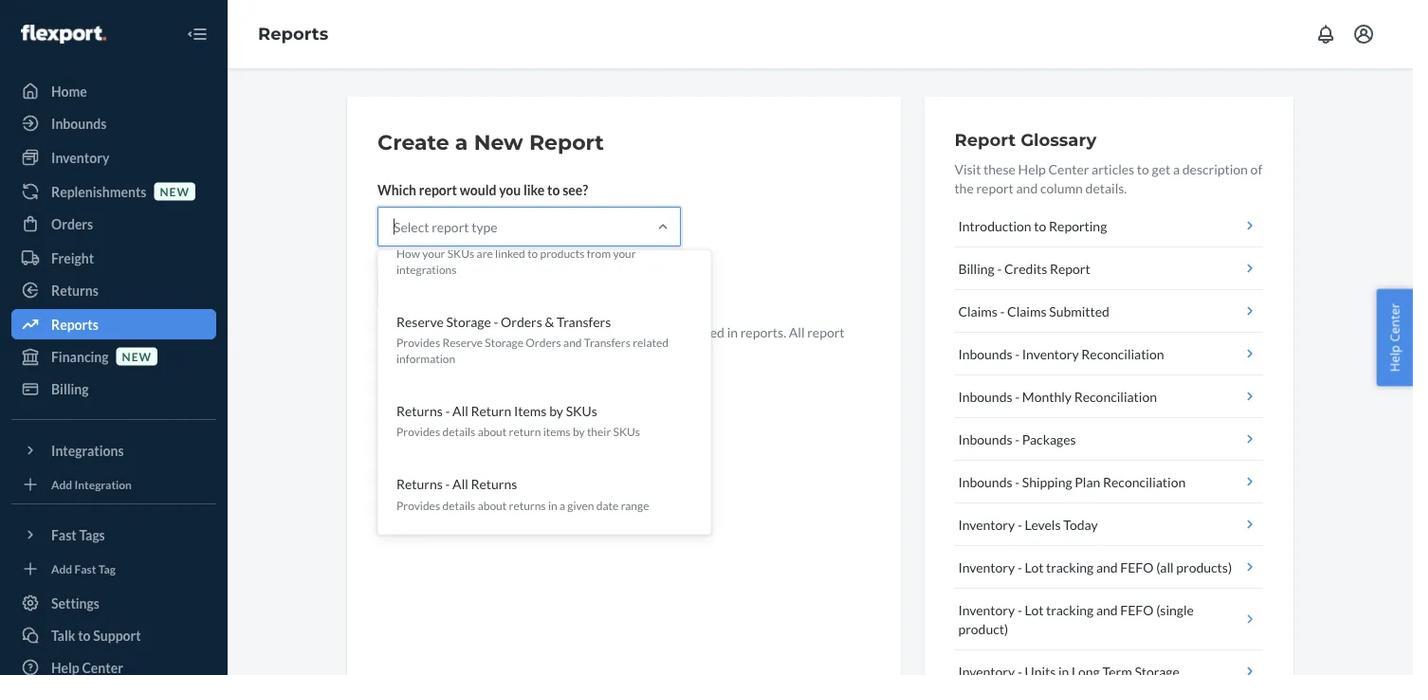 Task type: locate. For each thing, give the bounding box(es) containing it.
a
[[455, 130, 468, 155], [1174, 161, 1180, 177], [560, 499, 566, 513]]

0 vertical spatial billing
[[959, 260, 995, 277]]

1 vertical spatial fefo
[[1121, 602, 1154, 618]]

fefo left (single
[[1121, 602, 1154, 618]]

orders down &
[[526, 336, 561, 350]]

create for create report
[[394, 280, 435, 297]]

open account menu image
[[1353, 23, 1376, 46]]

select report type
[[394, 219, 498, 235]]

1 horizontal spatial help
[[1387, 345, 1404, 372]]

billing down financing
[[51, 381, 89, 397]]

inventory up replenishments
[[51, 149, 109, 166]]

are inside how your skus are linked to products from your integrations
[[477, 247, 493, 261]]

report up the see?
[[529, 130, 604, 155]]

1 vertical spatial reconciliation
[[1075, 389, 1158, 405]]

- inside reserve storage - orders & transfers provides reserve storage orders and transfers related information
[[494, 314, 499, 330]]

0 vertical spatial fefo
[[1121, 559, 1154, 575]]

billing inside "billing - credits report" button
[[959, 260, 995, 277]]

storage right "take"
[[446, 314, 491, 330]]

you
[[499, 182, 521, 198]]

help center
[[1387, 303, 1404, 372]]

by left their
[[573, 426, 585, 440]]

report left "type"
[[432, 219, 469, 235]]

2 vertical spatial orders
[[526, 336, 561, 350]]

0 vertical spatial a
[[455, 130, 468, 155]]

about down return
[[478, 426, 507, 440]]

inbounds - inventory reconciliation button
[[955, 333, 1264, 376]]

and left column
[[1017, 180, 1038, 196]]

0 vertical spatial add
[[51, 478, 72, 491]]

lot inside 'inventory - lot tracking and fefo (single product)'
[[1025, 602, 1044, 618]]

2 vertical spatial all
[[453, 477, 469, 493]]

1 vertical spatial help
[[1387, 345, 1404, 372]]

inventory - levels today button
[[955, 504, 1264, 547]]

lot
[[1025, 559, 1044, 575], [1025, 602, 1044, 618]]

2 fefo from the top
[[1121, 602, 1154, 618]]

2
[[476, 324, 484, 340]]

1 vertical spatial a
[[1174, 161, 1180, 177]]

1 vertical spatial center
[[1387, 303, 1404, 342]]

claims down billing - credits report
[[959, 303, 998, 319]]

0 vertical spatial are
[[477, 247, 493, 261]]

- for inventory - lot tracking and fefo (all products)
[[1018, 559, 1023, 575]]

inventory for inventory - lot tracking and fefo (single product)
[[959, 602, 1015, 618]]

information inside "it may take up to 2 hours for new information to be reflected in reports. all report time fields are in universal time (utc)."
[[569, 324, 638, 340]]

1 vertical spatial new
[[542, 324, 566, 340]]

report
[[977, 180, 1014, 196], [419, 182, 457, 198], [432, 219, 469, 235], [437, 280, 476, 297], [808, 324, 845, 340]]

range
[[621, 499, 649, 513]]

0 vertical spatial reports link
[[258, 23, 329, 44]]

inventory up product) on the right of page
[[959, 602, 1015, 618]]

all for returns - all returns
[[453, 477, 469, 493]]

return
[[509, 426, 541, 440]]

report right reports.
[[808, 324, 845, 340]]

&
[[545, 314, 554, 330]]

2 tracking from the top
[[1047, 602, 1094, 618]]

0 horizontal spatial reports
[[51, 316, 98, 333]]

details down return
[[443, 426, 476, 440]]

- inside returns - all return items by skus provides details about return items by their skus
[[446, 403, 450, 420]]

settings link
[[11, 588, 216, 619]]

lot down 'inventory - levels today'
[[1025, 559, 1044, 575]]

all left return
[[453, 403, 469, 420]]

1 vertical spatial reports
[[51, 316, 98, 333]]

2 vertical spatial a
[[560, 499, 566, 513]]

inbounds down home
[[51, 115, 107, 131]]

1 vertical spatial information
[[397, 353, 456, 366]]

3 provides from the top
[[397, 499, 440, 513]]

skus down select report type
[[448, 247, 475, 261]]

1 vertical spatial provides
[[397, 426, 440, 440]]

lot for inventory - lot tracking and fefo (all products)
[[1025, 559, 1044, 575]]

- for returns - all return items by skus provides details about return items by their skus
[[446, 403, 450, 420]]

1 horizontal spatial reports link
[[258, 23, 329, 44]]

inventory inside 'inventory' link
[[51, 149, 109, 166]]

billing
[[959, 260, 995, 277], [51, 381, 89, 397]]

1 horizontal spatial your
[[613, 247, 636, 261]]

0 vertical spatial tracking
[[1047, 559, 1094, 575]]

0 horizontal spatial report
[[529, 130, 604, 155]]

center inside the visit these help center articles to get a description of the report and column details.
[[1049, 161, 1090, 177]]

0 horizontal spatial information
[[397, 353, 456, 366]]

their
[[587, 426, 611, 440]]

0 vertical spatial reserve
[[397, 314, 444, 330]]

0 vertical spatial fast
[[51, 527, 77, 543]]

1 add from the top
[[51, 478, 72, 491]]

a inside returns - all returns provides details about returns in a given date range
[[560, 499, 566, 513]]

0 horizontal spatial your
[[422, 247, 445, 261]]

inbounds up inbounds - packages at right bottom
[[959, 389, 1013, 405]]

1 horizontal spatial reports
[[258, 23, 329, 44]]

help inside help center button
[[1387, 345, 1404, 372]]

new up orders link
[[160, 184, 190, 198]]

- inside returns - all returns provides details about returns in a given date range
[[446, 477, 450, 493]]

reserve storage - orders & transfers provides reserve storage orders and transfers related information
[[397, 314, 669, 366]]

and inside reserve storage - orders & transfers provides reserve storage orders and transfers related information
[[564, 336, 582, 350]]

1 vertical spatial in
[[462, 343, 473, 359]]

lot down inventory - lot tracking and fefo (all products)
[[1025, 602, 1044, 618]]

1 vertical spatial add
[[51, 562, 72, 576]]

inbounds inside inbounds - packages button
[[959, 431, 1013, 447]]

0 vertical spatial reconciliation
[[1082, 346, 1165, 362]]

0 vertical spatial skus
[[448, 247, 475, 261]]

and
[[1017, 180, 1038, 196], [564, 336, 582, 350], [1097, 559, 1118, 575], [1097, 602, 1118, 618]]

inventory
[[51, 149, 109, 166], [1023, 346, 1079, 362], [959, 517, 1015, 533], [959, 559, 1015, 575], [959, 602, 1015, 618]]

0 vertical spatial reports
[[258, 23, 329, 44]]

report down integrations
[[437, 280, 476, 297]]

all inside returns - all return items by skus provides details about return items by their skus
[[453, 403, 469, 420]]

levels
[[1025, 517, 1061, 533]]

0 vertical spatial help
[[1019, 161, 1046, 177]]

all right reports.
[[789, 324, 805, 340]]

talk
[[51, 628, 75, 644]]

1 vertical spatial about
[[478, 499, 507, 513]]

- for inbounds - packages
[[1016, 431, 1020, 447]]

fefo for (all
[[1121, 559, 1154, 575]]

orders left &
[[501, 314, 543, 330]]

0 vertical spatial center
[[1049, 161, 1090, 177]]

2 about from the top
[[478, 499, 507, 513]]

fields
[[406, 343, 438, 359]]

returns
[[51, 282, 99, 298], [397, 403, 443, 420], [397, 477, 443, 493], [471, 477, 517, 493]]

0 vertical spatial lot
[[1025, 559, 1044, 575]]

fast tags
[[51, 527, 105, 543]]

1 vertical spatial create
[[394, 280, 435, 297]]

inbounds inside inbounds - inventory reconciliation button
[[959, 346, 1013, 362]]

credits
[[1005, 260, 1048, 277]]

create report
[[394, 280, 476, 297]]

inventory inside inventory - lot tracking and fefo (all products) 'button'
[[959, 559, 1015, 575]]

reconciliation inside button
[[1104, 474, 1186, 490]]

a right get
[[1174, 161, 1180, 177]]

billing down introduction
[[959, 260, 995, 277]]

1 horizontal spatial billing
[[959, 260, 995, 277]]

a left new
[[455, 130, 468, 155]]

2 vertical spatial provides
[[397, 499, 440, 513]]

to left "reporting"
[[1035, 218, 1047, 234]]

new up billing link
[[122, 350, 152, 363]]

provides inside reserve storage - orders & transfers provides reserve storage orders and transfers related information
[[397, 336, 440, 350]]

in
[[727, 324, 738, 340], [462, 343, 473, 359], [548, 499, 558, 513]]

- inside 'inventory - lot tracking and fefo (single product)'
[[1018, 602, 1023, 618]]

1 horizontal spatial new
[[160, 184, 190, 198]]

0 horizontal spatial center
[[1049, 161, 1090, 177]]

0 vertical spatial information
[[569, 324, 638, 340]]

1 vertical spatial lot
[[1025, 602, 1044, 618]]

-
[[998, 260, 1002, 277], [1001, 303, 1005, 319], [494, 314, 499, 330], [1016, 346, 1020, 362], [1016, 389, 1020, 405], [446, 403, 450, 420], [1016, 431, 1020, 447], [1016, 474, 1020, 490], [446, 477, 450, 493], [1018, 517, 1023, 533], [1018, 559, 1023, 575], [1018, 602, 1023, 618]]

inventory inside 'inventory - lot tracking and fefo (single product)'
[[959, 602, 1015, 618]]

fast
[[51, 527, 77, 543], [74, 562, 96, 576]]

reserve up fields
[[397, 314, 444, 330]]

1 horizontal spatial are
[[477, 247, 493, 261]]

to right linked
[[528, 247, 538, 261]]

help center button
[[1377, 289, 1414, 387]]

0 horizontal spatial billing
[[51, 381, 89, 397]]

0 horizontal spatial are
[[440, 343, 459, 359]]

reserve
[[397, 314, 444, 330], [443, 336, 483, 350]]

report
[[955, 129, 1016, 150], [529, 130, 604, 155], [1050, 260, 1091, 277]]

reflected
[[672, 324, 725, 340]]

select
[[394, 219, 429, 235]]

introduction to reporting button
[[955, 205, 1264, 248]]

1 vertical spatial reports link
[[11, 309, 216, 340]]

integrations button
[[11, 436, 216, 466]]

and inside the visit these help center articles to get a description of the report and column details.
[[1017, 180, 1038, 196]]

report up select report type
[[419, 182, 457, 198]]

inventory down 'inventory - levels today'
[[959, 559, 1015, 575]]

your up integrations
[[422, 247, 445, 261]]

center
[[1049, 161, 1090, 177], [1387, 303, 1404, 342]]

fast left tag
[[74, 562, 96, 576]]

add integration link
[[11, 473, 216, 496]]

reports.
[[741, 324, 787, 340]]

0 vertical spatial by
[[550, 403, 564, 420]]

inbounds down claims - claims submitted on the right of the page
[[959, 346, 1013, 362]]

reconciliation down claims - claims submitted button
[[1082, 346, 1165, 362]]

1 horizontal spatial center
[[1387, 303, 1404, 342]]

inbounds inside inbounds - monthly reconciliation button
[[959, 389, 1013, 405]]

lot for inventory - lot tracking and fefo (single product)
[[1025, 602, 1044, 618]]

are inside "it may take up to 2 hours for new information to be reflected in reports. all report time fields are in universal time (utc)."
[[440, 343, 459, 359]]

create inside create report "button"
[[394, 280, 435, 297]]

take
[[416, 324, 441, 340]]

report glossary
[[955, 129, 1097, 150]]

1 horizontal spatial claims
[[1008, 303, 1047, 319]]

- inside 'button'
[[1018, 559, 1023, 575]]

items
[[514, 403, 547, 420]]

inventory - lot tracking and fefo (all products) button
[[955, 547, 1264, 589]]

2 vertical spatial reconciliation
[[1104, 474, 1186, 490]]

details left 'returns'
[[443, 499, 476, 513]]

items
[[543, 426, 571, 440]]

create report button
[[378, 269, 493, 307]]

like
[[524, 182, 545, 198]]

0 horizontal spatial reports link
[[11, 309, 216, 340]]

open notifications image
[[1315, 23, 1338, 46]]

close navigation image
[[186, 23, 209, 46]]

and down inventory - lot tracking and fefo (all products) 'button'
[[1097, 602, 1118, 618]]

0 vertical spatial details
[[443, 426, 476, 440]]

to left get
[[1138, 161, 1150, 177]]

2 vertical spatial new
[[122, 350, 152, 363]]

how
[[397, 247, 420, 261]]

all inside returns - all returns provides details about returns in a given date range
[[453, 477, 469, 493]]

a inside the visit these help center articles to get a description of the report and column details.
[[1174, 161, 1180, 177]]

fast left tags
[[51, 527, 77, 543]]

tracking down 'today' at the bottom of the page
[[1047, 559, 1094, 575]]

report up these
[[955, 129, 1016, 150]]

inbounds - packages button
[[955, 418, 1264, 461]]

tracking inside 'button'
[[1047, 559, 1094, 575]]

1 horizontal spatial skus
[[566, 403, 598, 420]]

in left universal
[[462, 343, 473, 359]]

monthly
[[1023, 389, 1072, 405]]

fefo for (single
[[1121, 602, 1154, 618]]

0 horizontal spatial a
[[455, 130, 468, 155]]

reconciliation for inbounds - monthly reconciliation
[[1075, 389, 1158, 405]]

0 vertical spatial new
[[160, 184, 190, 198]]

report for billing - credits report
[[1050, 260, 1091, 277]]

see?
[[563, 182, 588, 198]]

and right the time on the bottom left
[[564, 336, 582, 350]]

provides inside returns - all returns provides details about returns in a given date range
[[397, 499, 440, 513]]

0 vertical spatial about
[[478, 426, 507, 440]]

lot inside 'button'
[[1025, 559, 1044, 575]]

in right 'returns'
[[548, 499, 558, 513]]

fefo left (all
[[1121, 559, 1154, 575]]

inventory left levels
[[959, 517, 1015, 533]]

inventory - lot tracking and fefo (single product)
[[959, 602, 1194, 637]]

1 vertical spatial tracking
[[1047, 602, 1094, 618]]

freight link
[[11, 243, 216, 273]]

2 lot from the top
[[1025, 602, 1044, 618]]

0 horizontal spatial by
[[550, 403, 564, 420]]

0 vertical spatial transfers
[[557, 314, 611, 330]]

inventory for inventory - levels today
[[959, 517, 1015, 533]]

orders up 'freight'
[[51, 216, 93, 232]]

to right talk
[[78, 628, 91, 644]]

new
[[160, 184, 190, 198], [542, 324, 566, 340], [122, 350, 152, 363]]

1 lot from the top
[[1025, 559, 1044, 575]]

claims down the credits
[[1008, 303, 1047, 319]]

0 horizontal spatial claims
[[959, 303, 998, 319]]

are down up
[[440, 343, 459, 359]]

orders link
[[11, 209, 216, 239]]

inbounds down inbounds - packages at right bottom
[[959, 474, 1013, 490]]

reconciliation down inbounds - inventory reconciliation button
[[1075, 389, 1158, 405]]

1 horizontal spatial information
[[569, 324, 638, 340]]

storage right 2
[[485, 336, 524, 350]]

fefo inside 'inventory - lot tracking and fefo (single product)'
[[1121, 602, 1154, 618]]

inbounds inside inbounds link
[[51, 115, 107, 131]]

- inside button
[[1016, 474, 1020, 490]]

2 add from the top
[[51, 562, 72, 576]]

2 vertical spatial in
[[548, 499, 558, 513]]

1 fefo from the top
[[1121, 559, 1154, 575]]

all
[[789, 324, 805, 340], [453, 403, 469, 420], [453, 477, 469, 493]]

are left linked
[[477, 247, 493, 261]]

1 vertical spatial by
[[573, 426, 585, 440]]

returns inside returns - all return items by skus provides details about return items by their skus
[[397, 403, 443, 420]]

about left 'returns'
[[478, 499, 507, 513]]

1 provides from the top
[[397, 336, 440, 350]]

add fast tag link
[[11, 558, 216, 581]]

details
[[443, 426, 476, 440], [443, 499, 476, 513]]

by up items
[[550, 403, 564, 420]]

inventory inside inbounds - inventory reconciliation button
[[1023, 346, 1079, 362]]

claims - claims submitted button
[[955, 290, 1264, 333]]

2 vertical spatial skus
[[613, 426, 641, 440]]

reserve right "take"
[[443, 336, 483, 350]]

reconciliation down inbounds - packages button
[[1104, 474, 1186, 490]]

2 horizontal spatial a
[[1174, 161, 1180, 177]]

given
[[568, 499, 594, 513]]

all down returns - all return items by skus provides details about return items by their skus
[[453, 477, 469, 493]]

all for returns - all return items by skus
[[453, 403, 469, 420]]

tracking for (all
[[1047, 559, 1094, 575]]

0 horizontal spatial in
[[462, 343, 473, 359]]

fast tags button
[[11, 520, 216, 550]]

reports inside reports link
[[51, 316, 98, 333]]

billing inside billing link
[[51, 381, 89, 397]]

inventory inside inventory - levels today button
[[959, 517, 1015, 533]]

report for select report type
[[432, 219, 469, 235]]

1 tracking from the top
[[1047, 559, 1094, 575]]

inbounds inside inbounds - shipping plan reconciliation button
[[959, 474, 1013, 490]]

returns for returns - all return items by skus provides details about return items by their skus
[[397, 403, 443, 420]]

your
[[422, 247, 445, 261], [613, 247, 636, 261]]

help inside the visit these help center articles to get a description of the report and column details.
[[1019, 161, 1046, 177]]

report down "reporting"
[[1050, 260, 1091, 277]]

transfers left related in the left of the page
[[584, 336, 631, 350]]

0 horizontal spatial new
[[122, 350, 152, 363]]

transfers up '(utc).'
[[557, 314, 611, 330]]

1 vertical spatial are
[[440, 343, 459, 359]]

which report would you like to see?
[[378, 182, 588, 198]]

and down inventory - levels today button
[[1097, 559, 1118, 575]]

create up which at the top
[[378, 130, 449, 155]]

inbounds link
[[11, 108, 216, 139]]

add up settings
[[51, 562, 72, 576]]

reports link
[[258, 23, 329, 44], [11, 309, 216, 340]]

2 horizontal spatial new
[[542, 324, 566, 340]]

a left given
[[560, 499, 566, 513]]

1 vertical spatial all
[[453, 403, 469, 420]]

universal
[[475, 343, 530, 359]]

information down "take"
[[397, 353, 456, 366]]

visit
[[955, 161, 981, 177]]

tracking inside 'inventory - lot tracking and fefo (single product)'
[[1047, 602, 1094, 618]]

type
[[472, 219, 498, 235]]

0 vertical spatial storage
[[446, 314, 491, 330]]

report inside "button"
[[437, 280, 476, 297]]

fefo
[[1121, 559, 1154, 575], [1121, 602, 1154, 618]]

1 vertical spatial billing
[[51, 381, 89, 397]]

orders
[[51, 216, 93, 232], [501, 314, 543, 330], [526, 336, 561, 350]]

tracking down inventory - lot tracking and fefo (all products)
[[1047, 602, 1094, 618]]

to
[[1138, 161, 1150, 177], [548, 182, 560, 198], [1035, 218, 1047, 234], [528, 247, 538, 261], [461, 324, 473, 340], [640, 324, 653, 340], [78, 628, 91, 644]]

create down integrations
[[394, 280, 435, 297]]

to inside introduction to reporting button
[[1035, 218, 1047, 234]]

details inside returns - all returns provides details about returns in a given date range
[[443, 499, 476, 513]]

fefo inside 'button'
[[1121, 559, 1154, 575]]

1 vertical spatial details
[[443, 499, 476, 513]]

1 about from the top
[[478, 426, 507, 440]]

in left reports.
[[727, 324, 738, 340]]

add left "integration"
[[51, 478, 72, 491]]

2 horizontal spatial report
[[1050, 260, 1091, 277]]

1 vertical spatial transfers
[[584, 336, 631, 350]]

inbounds left packages
[[959, 431, 1013, 447]]

0 vertical spatial create
[[378, 130, 449, 155]]

0 vertical spatial in
[[727, 324, 738, 340]]

report for which report would you like to see?
[[419, 182, 457, 198]]

report inside button
[[1050, 260, 1091, 277]]

these
[[984, 161, 1016, 177]]

skus up their
[[566, 403, 598, 420]]

integration
[[74, 478, 132, 491]]

2 provides from the top
[[397, 426, 440, 440]]

information up '(utc).'
[[569, 324, 638, 340]]

new up the time on the bottom left
[[542, 324, 566, 340]]

0 horizontal spatial help
[[1019, 161, 1046, 177]]

inbounds for inbounds
[[51, 115, 107, 131]]

inbounds for inbounds - packages
[[959, 431, 1013, 447]]

inventory up monthly
[[1023, 346, 1079, 362]]

report down these
[[977, 180, 1014, 196]]

skus right their
[[613, 426, 641, 440]]

1 horizontal spatial in
[[548, 499, 558, 513]]

1 horizontal spatial a
[[560, 499, 566, 513]]

and inside 'inventory - lot tracking and fefo (single product)'
[[1097, 602, 1118, 618]]

billing for billing
[[51, 381, 89, 397]]

1 details from the top
[[443, 426, 476, 440]]

0 vertical spatial provides
[[397, 336, 440, 350]]

0 horizontal spatial skus
[[448, 247, 475, 261]]

0 vertical spatial all
[[789, 324, 805, 340]]

your right from
[[613, 247, 636, 261]]

2 details from the top
[[443, 499, 476, 513]]



Task type: describe. For each thing, give the bounding box(es) containing it.
report inside "it may take up to 2 hours for new information to be reflected in reports. all report time fields are in universal time (utc)."
[[808, 324, 845, 340]]

billing - credits report
[[959, 260, 1091, 277]]

0 vertical spatial orders
[[51, 216, 93, 232]]

return
[[471, 403, 512, 420]]

linked
[[495, 247, 525, 261]]

details.
[[1086, 180, 1127, 196]]

plan
[[1075, 474, 1101, 490]]

- for inbounds - inventory reconciliation
[[1016, 346, 1020, 362]]

1 vertical spatial fast
[[74, 562, 96, 576]]

- for inbounds - shipping plan reconciliation
[[1016, 474, 1020, 490]]

articles
[[1092, 161, 1135, 177]]

to inside 'talk to support' button
[[78, 628, 91, 644]]

returns
[[509, 499, 546, 513]]

1 claims from the left
[[959, 303, 998, 319]]

1 vertical spatial skus
[[566, 403, 598, 420]]

how your skus are linked to products from your integrations
[[397, 247, 636, 277]]

1 vertical spatial orders
[[501, 314, 543, 330]]

about inside returns - all return items by skus provides details about return items by their skus
[[478, 426, 507, 440]]

integrations
[[51, 443, 124, 459]]

about inside returns - all returns provides details about returns in a given date range
[[478, 499, 507, 513]]

and inside 'button'
[[1097, 559, 1118, 575]]

2 horizontal spatial in
[[727, 324, 738, 340]]

to inside the visit these help center articles to get a description of the report and column details.
[[1138, 161, 1150, 177]]

be
[[655, 324, 670, 340]]

products
[[540, 247, 585, 261]]

reporting
[[1049, 218, 1108, 234]]

in inside returns - all returns provides details about returns in a given date range
[[548, 499, 558, 513]]

time
[[378, 343, 404, 359]]

inventory for inventory - lot tracking and fefo (all products)
[[959, 559, 1015, 575]]

report inside the visit these help center articles to get a description of the report and column details.
[[977, 180, 1014, 196]]

date
[[597, 499, 619, 513]]

1 your from the left
[[422, 247, 445, 261]]

- for inbounds - monthly reconciliation
[[1016, 389, 1020, 405]]

product)
[[959, 621, 1009, 637]]

- for claims - claims submitted
[[1001, 303, 1005, 319]]

talk to support
[[51, 628, 141, 644]]

new for replenishments
[[160, 184, 190, 198]]

billing for billing - credits report
[[959, 260, 995, 277]]

tag
[[98, 562, 116, 576]]

1 vertical spatial storage
[[485, 336, 524, 350]]

talk to support button
[[11, 621, 216, 651]]

all inside "it may take up to 2 hours for new information to be reflected in reports. all report time fields are in universal time (utc)."
[[789, 324, 805, 340]]

related
[[633, 336, 669, 350]]

inbounds - packages
[[959, 431, 1077, 447]]

1 horizontal spatial report
[[955, 129, 1016, 150]]

new for financing
[[122, 350, 152, 363]]

to inside how your skus are linked to products from your integrations
[[528, 247, 538, 261]]

description
[[1183, 161, 1249, 177]]

would
[[460, 182, 497, 198]]

add for add fast tag
[[51, 562, 72, 576]]

returns for returns - all returns provides details about returns in a given date range
[[397, 477, 443, 493]]

center inside button
[[1387, 303, 1404, 342]]

home link
[[11, 76, 216, 106]]

shipping
[[1023, 474, 1073, 490]]

- for inventory - levels today
[[1018, 517, 1023, 533]]

billing link
[[11, 374, 216, 404]]

billing - credits report button
[[955, 248, 1264, 290]]

introduction
[[959, 218, 1032, 234]]

flexport logo image
[[21, 25, 106, 44]]

returns - all returns provides details about returns in a given date range
[[397, 477, 649, 513]]

2 your from the left
[[613, 247, 636, 261]]

time
[[533, 343, 562, 359]]

report for create a new report
[[529, 130, 604, 155]]

tracking for (single
[[1047, 602, 1094, 618]]

replenishments
[[51, 184, 147, 200]]

it
[[378, 324, 387, 340]]

inbounds - monthly reconciliation
[[959, 389, 1158, 405]]

may
[[389, 324, 413, 340]]

the
[[955, 180, 974, 196]]

add integration
[[51, 478, 132, 491]]

integrations
[[397, 263, 457, 277]]

settings
[[51, 595, 100, 612]]

inbounds - shipping plan reconciliation button
[[955, 461, 1264, 504]]

new
[[474, 130, 523, 155]]

hours
[[486, 324, 520, 340]]

(all
[[1157, 559, 1174, 575]]

to right like
[[548, 182, 560, 198]]

- for returns - all returns provides details about returns in a given date range
[[446, 477, 450, 493]]

(single
[[1157, 602, 1194, 618]]

(utc).
[[565, 343, 601, 359]]

provides inside returns - all return items by skus provides details about return items by their skus
[[397, 426, 440, 440]]

returns for returns
[[51, 282, 99, 298]]

1 horizontal spatial by
[[573, 426, 585, 440]]

inventory - levels today
[[959, 517, 1098, 533]]

introduction to reporting
[[959, 218, 1108, 234]]

add for add integration
[[51, 478, 72, 491]]

reconciliation for inbounds - inventory reconciliation
[[1082, 346, 1165, 362]]

new inside "it may take up to 2 hours for new information to be reflected in reports. all report time fields are in universal time (utc)."
[[542, 324, 566, 340]]

column
[[1041, 180, 1083, 196]]

- for inventory - lot tracking and fefo (single product)
[[1018, 602, 1023, 618]]

create for create a new report
[[378, 130, 449, 155]]

returns - all return items by skus provides details about return items by their skus
[[397, 403, 641, 440]]

details inside returns - all return items by skus provides details about return items by their skus
[[443, 426, 476, 440]]

from
[[587, 247, 611, 261]]

which
[[378, 182, 417, 198]]

products)
[[1177, 559, 1233, 575]]

report for create report
[[437, 280, 476, 297]]

submitted
[[1050, 303, 1110, 319]]

visit these help center articles to get a description of the report and column details.
[[955, 161, 1263, 196]]

for
[[522, 324, 539, 340]]

financing
[[51, 349, 109, 365]]

inbounds for inbounds - inventory reconciliation
[[959, 346, 1013, 362]]

inbounds for inbounds - monthly reconciliation
[[959, 389, 1013, 405]]

glossary
[[1021, 129, 1097, 150]]

2 horizontal spatial skus
[[613, 426, 641, 440]]

information inside reserve storage - orders & transfers provides reserve storage orders and transfers related information
[[397, 353, 456, 366]]

1 vertical spatial reserve
[[443, 336, 483, 350]]

inventory for inventory
[[51, 149, 109, 166]]

packages
[[1023, 431, 1077, 447]]

claims - claims submitted
[[959, 303, 1110, 319]]

inbounds - monthly reconciliation button
[[955, 376, 1264, 418]]

inventory link
[[11, 142, 216, 173]]

to left the be at the left of the page
[[640, 324, 653, 340]]

- for billing - credits report
[[998, 260, 1002, 277]]

fast inside dropdown button
[[51, 527, 77, 543]]

inbounds - inventory reconciliation
[[959, 346, 1165, 362]]

to left 2
[[461, 324, 473, 340]]

home
[[51, 83, 87, 99]]

create a new report
[[378, 130, 604, 155]]

2 claims from the left
[[1008, 303, 1047, 319]]

returns link
[[11, 275, 216, 306]]

get
[[1152, 161, 1171, 177]]

inbounds for inbounds - shipping plan reconciliation
[[959, 474, 1013, 490]]

skus inside how your skus are linked to products from your integrations
[[448, 247, 475, 261]]

today
[[1064, 517, 1098, 533]]

of
[[1251, 161, 1263, 177]]



Task type: vqa. For each thing, say whether or not it's contained in the screenshot.
Available on the left top of the page
no



